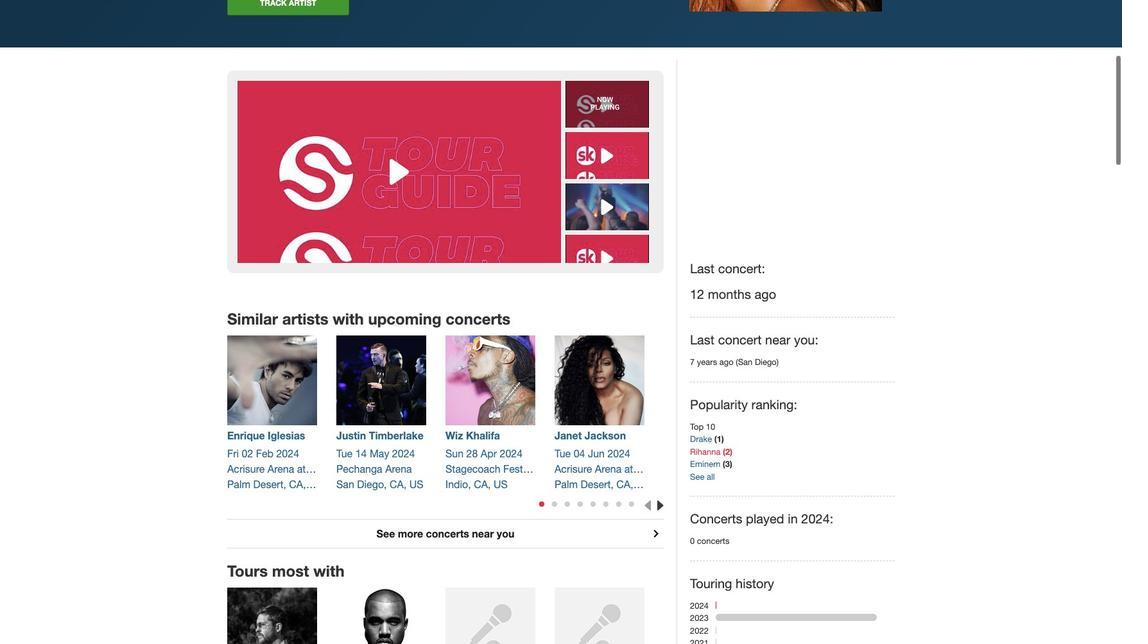 Task type: describe. For each thing, give the bounding box(es) containing it.
jackson
[[585, 430, 626, 442]]

indio,
[[446, 479, 471, 491]]

4 ca, from the left
[[617, 479, 634, 491]]

1 ca, from the left
[[289, 479, 306, 491]]

tue inside the justin timberlake tue 14 may 2024 pechanga arena san diego, ca, us
[[337, 448, 353, 460]]

concerts inside see more concerts near you link
[[426, 528, 469, 540]]

diego,
[[357, 479, 387, 491]]

popularity
[[690, 397, 748, 412]]

similar artists with upcoming concerts
[[227, 310, 511, 328]]

touring history
[[690, 576, 775, 591]]

concerts played in 2024:
[[690, 512, 834, 527]]

(1)
[[715, 434, 724, 444]]

enrique iglesias, pitbull, and ricky martin at acrisure arena at greater palm springs (02 feb 24) image
[[227, 336, 317, 426]]

justin timberlake link
[[337, 428, 426, 444]]

ca, inside the justin timberlake tue 14 may 2024 pechanga arena san diego, ca, us
[[390, 479, 407, 491]]

in
[[788, 512, 798, 527]]

desert, for iglesias
[[253, 479, 286, 491]]

popularity ranking:
[[690, 397, 798, 412]]

12
[[690, 287, 705, 302]]

concerts
[[690, 512, 743, 527]]

see more concerts near you link
[[227, 526, 664, 542]]

similar
[[227, 310, 278, 328]]

you
[[497, 528, 515, 540]]

12 months ago
[[690, 287, 777, 302]]

justin
[[337, 430, 366, 442]]

0 concerts
[[690, 537, 730, 547]]

fri 02 feb 2024
[[227, 448, 299, 460]]

drake
[[690, 435, 712, 444]]

justin timberlake at pechanga arena (14 may 24) image
[[337, 336, 426, 426]]

1 horizontal spatial near
[[766, 333, 791, 347]]

feb
[[256, 448, 274, 460]]

2024 up 2023
[[690, 601, 709, 611]]

last concert:
[[690, 261, 766, 276]]

top
[[690, 422, 704, 432]]

eminem
[[690, 460, 721, 469]]

n.e.r.d. image
[[555, 588, 645, 645]]

us inside the justin timberlake tue 14 may 2024 pechanga arena san diego, ca, us
[[410, 479, 424, 491]]

2024:
[[802, 512, 834, 527]]

ca, inside wiz khalifa sun 28 apr 2024 stagecoach festival indio, ca, us
[[474, 479, 491, 491]]

wiz khalifa at stagecoach festival (28 apr 24) image
[[446, 336, 536, 426]]

tue 04 jun 2024
[[555, 448, 631, 460]]

festival
[[504, 464, 539, 475]]

with for artists
[[333, 310, 364, 328]]

you:
[[794, 333, 819, 347]]

ranking:
[[752, 397, 798, 412]]

may
[[370, 448, 389, 460]]

us inside wiz khalifa sun 28 apr 2024 stagecoach festival indio, ca, us
[[494, 479, 508, 491]]

04
[[574, 448, 585, 460]]

kanye west image
[[337, 588, 426, 645]]

2022
[[690, 627, 709, 636]]

good times ahead image
[[446, 588, 536, 645]]

jun
[[588, 448, 605, 460]]

apr
[[481, 448, 497, 460]]

7
[[690, 358, 695, 367]]

palm desert, ca, us for iglesias
[[227, 479, 323, 491]]

last for last concert near you:
[[690, 333, 715, 347]]

pechanga
[[337, 464, 383, 475]]

2024 inside wiz khalifa sun 28 apr 2024 stagecoach festival indio, ca, us
[[500, 448, 523, 460]]

see inside top 10 drake (1) rihanna (2) eminem (3) see all
[[690, 472, 705, 482]]

see all link
[[690, 472, 715, 482]]

palm for enrique iglesias
[[227, 479, 251, 491]]

artists
[[282, 310, 329, 328]]

wiz khalifa sun 28 apr 2024 stagecoach festival indio, ca, us
[[446, 430, 539, 491]]

1 concert image
[[716, 615, 877, 622]]

2023
[[690, 614, 709, 624]]

10
[[706, 422, 716, 432]]

touring
[[690, 576, 733, 591]]

justin timberlake tue 14 may 2024 pechanga arena san diego, ca, us
[[337, 430, 424, 491]]

1 vertical spatial see
[[377, 528, 395, 540]]



Task type: locate. For each thing, give the bounding box(es) containing it.
0 horizontal spatial see
[[377, 528, 395, 540]]

last for last concert:
[[690, 261, 715, 276]]

us left see all link
[[637, 479, 651, 491]]

1 horizontal spatial tue
[[555, 448, 571, 460]]

palm down fri
[[227, 479, 251, 491]]

janet jackson
[[555, 430, 626, 442]]

1 tue from the left
[[337, 448, 353, 460]]

0 vertical spatial ago
[[755, 287, 777, 302]]

wiz khalifa link
[[446, 428, 536, 444]]

see left more
[[377, 528, 395, 540]]

02
[[242, 448, 253, 460]]

years
[[697, 358, 717, 367]]

0 horizontal spatial palm desert, ca, us
[[227, 479, 323, 491]]

more
[[398, 528, 423, 540]]

3 us from the left
[[494, 479, 508, 491]]

1 horizontal spatial palm desert, ca, us
[[555, 479, 651, 491]]

concerts
[[446, 310, 511, 328], [426, 528, 469, 540], [697, 537, 730, 547]]

tab list
[[532, 497, 635, 515]]

most
[[272, 562, 309, 580]]

us left the san
[[309, 479, 323, 491]]

(2)
[[723, 447, 733, 457]]

sun
[[446, 448, 464, 460]]

fri
[[227, 448, 239, 460]]

near
[[766, 333, 791, 347], [472, 528, 494, 540]]

played
[[746, 512, 785, 527]]

eminem link
[[690, 460, 723, 469]]

2 palm from the left
[[555, 479, 578, 491]]

palm desert, ca, us down feb
[[227, 479, 323, 491]]

palm desert, ca, us down jun
[[555, 479, 651, 491]]

last up years
[[690, 333, 715, 347]]

1 horizontal spatial palm
[[555, 479, 578, 491]]

1 desert, from the left
[[253, 479, 286, 491]]

2 last from the top
[[690, 333, 715, 347]]

with right most
[[314, 562, 345, 580]]

janet jackson and nelly at acrisure arena at greater palm springs (04 jun 24) image
[[555, 336, 645, 426]]

ago left (san
[[720, 358, 734, 367]]

1 vertical spatial ago
[[720, 358, 734, 367]]

history
[[736, 576, 775, 591]]

1 horizontal spatial see
[[690, 472, 705, 482]]

palm down 04
[[555, 479, 578, 491]]

with for most
[[314, 562, 345, 580]]

2 us from the left
[[410, 479, 424, 491]]

janet
[[555, 430, 582, 442]]

2024 inside the justin timberlake tue 14 may 2024 pechanga arena san diego, ca, us
[[392, 448, 415, 460]]

wiz
[[446, 430, 463, 442]]

tours
[[227, 562, 268, 580]]

palm desert, ca, us
[[227, 479, 323, 491], [555, 479, 651, 491]]

arena
[[385, 464, 412, 475]]

2 palm desert, ca, us from the left
[[555, 479, 651, 491]]

tours most with
[[227, 562, 345, 580]]

0 vertical spatial near
[[766, 333, 791, 347]]

1 palm from the left
[[227, 479, 251, 491]]

calvin harris image
[[227, 588, 317, 645]]

last concert near you:
[[690, 333, 819, 347]]

(san
[[736, 358, 753, 367]]

rihanna link
[[690, 447, 723, 457]]

0 vertical spatial with
[[333, 310, 364, 328]]

3 ca, from the left
[[474, 479, 491, 491]]

with
[[333, 310, 364, 328], [314, 562, 345, 580]]

concerts up wiz khalifa at stagecoach festival (28 apr 24) image
[[446, 310, 511, 328]]

upcoming
[[368, 310, 442, 328]]

last
[[690, 261, 715, 276], [690, 333, 715, 347]]

2 tue from the left
[[555, 448, 571, 460]]

timberlake
[[369, 430, 424, 442]]

desert, for jackson
[[581, 479, 614, 491]]

us
[[309, 479, 323, 491], [410, 479, 424, 491], [494, 479, 508, 491], [637, 479, 651, 491]]

desert, down jun
[[581, 479, 614, 491]]

palm desert, ca, us for jackson
[[555, 479, 651, 491]]

concert
[[718, 333, 762, 347]]

0 horizontal spatial near
[[472, 528, 494, 540]]

ago for months
[[755, 287, 777, 302]]

1 last from the top
[[690, 261, 715, 276]]

ago for years
[[720, 358, 734, 367]]

enrique
[[227, 430, 265, 442]]

0 horizontal spatial palm
[[227, 479, 251, 491]]

ca,
[[289, 479, 306, 491], [390, 479, 407, 491], [474, 479, 491, 491], [617, 479, 634, 491]]

us down festival
[[494, 479, 508, 491]]

stagecoach
[[446, 464, 501, 475]]

ca, down tue 04 jun 2024
[[617, 479, 634, 491]]

4 us from the left
[[637, 479, 651, 491]]

ca, down stagecoach on the left bottom of page
[[474, 479, 491, 491]]

ca, down the arena
[[390, 479, 407, 491]]

1 vertical spatial near
[[472, 528, 494, 540]]

14
[[356, 448, 367, 460]]

diego)
[[755, 358, 779, 367]]

san
[[337, 479, 354, 491]]

tue
[[337, 448, 353, 460], [555, 448, 571, 460]]

ca, down fri 02 feb 2024
[[289, 479, 306, 491]]

with right artists in the left of the page
[[333, 310, 364, 328]]

1 horizontal spatial ago
[[755, 287, 777, 302]]

2024
[[276, 448, 299, 460], [392, 448, 415, 460], [500, 448, 523, 460], [608, 448, 631, 460], [690, 601, 709, 611]]

2024 up the arena
[[392, 448, 415, 460]]

7 years ago (san diego)
[[690, 358, 779, 367]]

0
[[690, 537, 695, 547]]

rihanna
[[690, 447, 721, 457]]

enrique iglesias link
[[227, 428, 317, 444]]

desert,
[[253, 479, 286, 491], [581, 479, 614, 491]]

rihanna live. image
[[690, 0, 882, 12]]

1 vertical spatial with
[[314, 562, 345, 580]]

0 horizontal spatial ago
[[720, 358, 734, 367]]

concert:
[[718, 261, 766, 276]]

last up the 12
[[690, 261, 715, 276]]

1 vertical spatial last
[[690, 333, 715, 347]]

1 us from the left
[[309, 479, 323, 491]]

2024 down iglesias
[[276, 448, 299, 460]]

2 desert, from the left
[[581, 479, 614, 491]]

us down the arena
[[410, 479, 424, 491]]

0 vertical spatial last
[[690, 261, 715, 276]]

months
[[708, 287, 751, 302]]

0 horizontal spatial desert,
[[253, 479, 286, 491]]

1 palm desert, ca, us from the left
[[227, 479, 323, 491]]

see more concerts near you
[[377, 528, 515, 540]]

enrique iglesias
[[227, 430, 305, 442]]

near up diego)
[[766, 333, 791, 347]]

2 ca, from the left
[[390, 479, 407, 491]]

tue left 14
[[337, 448, 353, 460]]

28
[[467, 448, 478, 460]]

ago down concert:
[[755, 287, 777, 302]]

drake link
[[690, 435, 715, 444]]

concerts right more
[[426, 528, 469, 540]]

desert, down feb
[[253, 479, 286, 491]]

1 horizontal spatial desert,
[[581, 479, 614, 491]]

near left you
[[472, 528, 494, 540]]

2024 right jun
[[608, 448, 631, 460]]

(3)
[[723, 459, 733, 469]]

concerts right 0
[[697, 537, 730, 547]]

khalifa
[[466, 430, 500, 442]]

ago
[[755, 287, 777, 302], [720, 358, 734, 367]]

see
[[690, 472, 705, 482], [377, 528, 395, 540]]

0 vertical spatial see
[[690, 472, 705, 482]]

0 horizontal spatial tue
[[337, 448, 353, 460]]

top 10 drake (1) rihanna (2) eminem (3) see all
[[690, 422, 733, 482]]

see left the all
[[690, 472, 705, 482]]

palm
[[227, 479, 251, 491], [555, 479, 578, 491]]

tue left 04
[[555, 448, 571, 460]]

all
[[707, 472, 715, 482]]

janet jackson link
[[555, 428, 645, 444]]

palm for janet jackson
[[555, 479, 578, 491]]

2024 up festival
[[500, 448, 523, 460]]

iglesias
[[268, 430, 305, 442]]



Task type: vqa. For each thing, say whether or not it's contained in the screenshot.
"," in THE FOUR FRESHMEN MCCALLUM THEATRE FOR THE PERFORMING ARTS , PALM DESERT, CA, US
no



